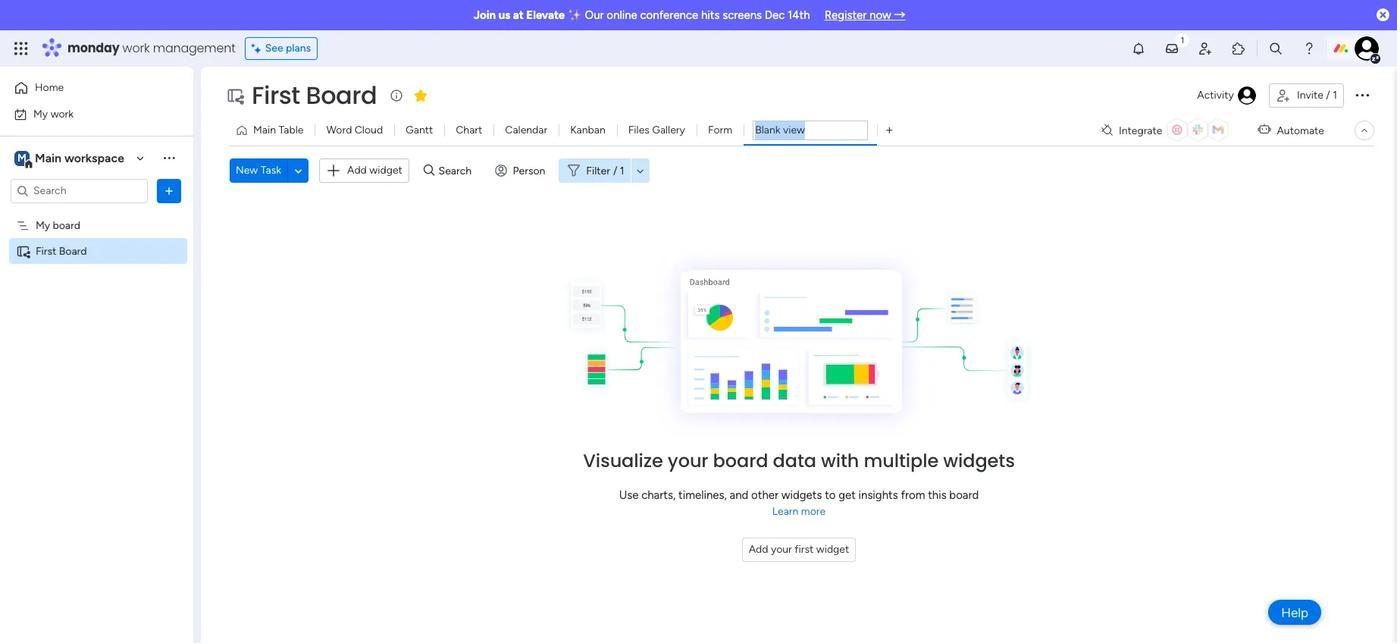 Task type: describe. For each thing, give the bounding box(es) containing it.
arrow down image
[[631, 162, 650, 180]]

remove from favorites image
[[414, 88, 429, 103]]

board inside 'list box'
[[53, 219, 80, 232]]

filter / 1
[[587, 164, 625, 177]]

widgets inside use charts, timelines, and other widgets to get insights from this board learn more
[[782, 489, 823, 502]]

Search in workspace field
[[32, 182, 127, 199]]

board inside use charts, timelines, and other widgets to get insights from this board learn more
[[950, 489, 979, 502]]

person
[[513, 164, 546, 177]]

angle down image
[[295, 165, 302, 177]]

our
[[585, 8, 604, 22]]

1 horizontal spatial shareable board image
[[226, 86, 244, 105]]

chart button
[[445, 118, 494, 143]]

workspace image
[[14, 150, 30, 166]]

use
[[619, 489, 639, 502]]

dec
[[765, 8, 785, 22]]

see plans
[[265, 42, 311, 55]]

invite members image
[[1198, 41, 1214, 56]]

v2 search image
[[424, 162, 435, 179]]

learn more link
[[773, 504, 826, 519]]

kanban button
[[559, 118, 617, 143]]

new
[[236, 164, 258, 177]]

register
[[825, 8, 867, 22]]

show board description image
[[388, 88, 406, 103]]

m
[[17, 151, 26, 164]]

main for main table
[[253, 124, 276, 137]]

management
[[153, 39, 236, 57]]

apps image
[[1232, 41, 1247, 56]]

online
[[607, 8, 638, 22]]

chart
[[456, 124, 483, 137]]

this
[[928, 489, 947, 502]]

person button
[[489, 159, 555, 183]]

cloud
[[355, 124, 383, 137]]

0 vertical spatial first board
[[252, 78, 377, 112]]

form
[[708, 124, 733, 137]]

calendar button
[[494, 118, 559, 143]]

get
[[839, 489, 856, 502]]

multiple
[[864, 449, 939, 474]]

use charts, timelines, and other widgets to get insights from this board learn more
[[619, 489, 979, 518]]

notifications image
[[1132, 41, 1147, 56]]

1 vertical spatial board
[[713, 449, 769, 474]]

new task button
[[230, 159, 287, 183]]

word
[[326, 124, 352, 137]]

main for main workspace
[[35, 151, 61, 165]]

1 for filter / 1
[[620, 164, 625, 177]]

files gallery
[[629, 124, 686, 137]]

register now →
[[825, 8, 906, 22]]

14th
[[788, 8, 811, 22]]

and
[[730, 489, 749, 502]]

workspace
[[64, 151, 124, 165]]

0 vertical spatial widgets
[[944, 449, 1015, 474]]

files gallery button
[[617, 118, 697, 143]]

collapse board header image
[[1359, 124, 1371, 137]]

first board inside 'list box'
[[36, 245, 87, 257]]

more
[[802, 505, 826, 518]]

from
[[901, 489, 926, 502]]

0 horizontal spatial options image
[[162, 183, 177, 198]]

✨
[[568, 8, 582, 22]]

conference
[[640, 8, 699, 22]]

your for visualize
[[668, 449, 709, 474]]

screens
[[723, 8, 762, 22]]

→
[[895, 8, 906, 22]]

home button
[[9, 76, 163, 100]]

1 horizontal spatial board
[[306, 78, 377, 112]]

help
[[1282, 605, 1309, 620]]

my work
[[33, 107, 74, 120]]

First Board field
[[248, 78, 381, 112]]

main workspace
[[35, 151, 124, 165]]

Search field
[[435, 160, 481, 181]]

workspace options image
[[162, 150, 177, 166]]

my work button
[[9, 102, 163, 126]]

add for add widget
[[347, 164, 367, 177]]

other
[[752, 489, 779, 502]]

to
[[825, 489, 836, 502]]

join
[[474, 8, 496, 22]]

widget inside button
[[817, 543, 850, 556]]

new task
[[236, 164, 281, 177]]

see plans button
[[245, 37, 318, 60]]

form button
[[697, 118, 744, 143]]

select product image
[[14, 41, 29, 56]]

help image
[[1302, 41, 1317, 56]]

insights
[[859, 489, 899, 502]]

home
[[35, 81, 64, 94]]

visualize
[[583, 449, 663, 474]]

my board
[[36, 219, 80, 232]]

1 image
[[1176, 31, 1190, 48]]

data
[[773, 449, 817, 474]]



Task type: locate. For each thing, give the bounding box(es) containing it.
0 horizontal spatial work
[[51, 107, 74, 120]]

files
[[629, 124, 650, 137]]

1 horizontal spatial widgets
[[944, 449, 1015, 474]]

0 vertical spatial options image
[[1354, 86, 1372, 104]]

1 vertical spatial first board
[[36, 245, 87, 257]]

activity
[[1198, 89, 1235, 102]]

/ right the filter
[[614, 164, 618, 177]]

shareable board image inside 'list box'
[[16, 244, 30, 258]]

with
[[821, 449, 860, 474]]

add view image
[[887, 125, 893, 136]]

first down my board
[[36, 245, 56, 257]]

calendar
[[505, 124, 548, 137]]

1 horizontal spatial 1
[[1334, 89, 1338, 102]]

board up and
[[713, 449, 769, 474]]

table
[[279, 124, 304, 137]]

0 vertical spatial your
[[668, 449, 709, 474]]

0 horizontal spatial widget
[[370, 164, 403, 177]]

0 horizontal spatial add
[[347, 164, 367, 177]]

widget left the v2 search icon
[[370, 164, 403, 177]]

search everything image
[[1269, 41, 1284, 56]]

monday
[[68, 39, 120, 57]]

0 vertical spatial main
[[253, 124, 276, 137]]

add inside popup button
[[347, 164, 367, 177]]

widget inside popup button
[[370, 164, 403, 177]]

0 horizontal spatial board
[[59, 245, 87, 257]]

board inside 'list box'
[[59, 245, 87, 257]]

1 horizontal spatial add
[[749, 543, 769, 556]]

us
[[499, 8, 511, 22]]

first board
[[252, 78, 377, 112], [36, 245, 87, 257]]

at
[[513, 8, 524, 22]]

automate
[[1278, 124, 1325, 137]]

list box
[[0, 209, 193, 469]]

hits
[[702, 8, 720, 22]]

invite / 1
[[1298, 89, 1338, 102]]

task
[[261, 164, 281, 177]]

help button
[[1269, 600, 1322, 625]]

/ inside 'button'
[[1327, 89, 1331, 102]]

work for my
[[51, 107, 74, 120]]

first board up table
[[252, 78, 377, 112]]

gantt
[[406, 124, 433, 137]]

options image up collapse board header image
[[1354, 86, 1372, 104]]

0 vertical spatial my
[[33, 107, 48, 120]]

main right workspace icon
[[35, 151, 61, 165]]

my for my work
[[33, 107, 48, 120]]

invite / 1 button
[[1270, 83, 1345, 108]]

None field
[[753, 121, 869, 140]]

monday work management
[[68, 39, 236, 57]]

0 vertical spatial widget
[[370, 164, 403, 177]]

0 horizontal spatial board
[[53, 219, 80, 232]]

board right this
[[950, 489, 979, 502]]

add your first widget button
[[742, 538, 856, 562]]

0 vertical spatial 1
[[1334, 89, 1338, 102]]

timelines,
[[679, 489, 727, 502]]

1 vertical spatial options image
[[162, 183, 177, 198]]

0 vertical spatial work
[[123, 39, 150, 57]]

1 right invite
[[1334, 89, 1338, 102]]

activity button
[[1192, 83, 1264, 108]]

1 horizontal spatial first board
[[252, 78, 377, 112]]

autopilot image
[[1259, 120, 1271, 139]]

0 horizontal spatial your
[[668, 449, 709, 474]]

0 vertical spatial /
[[1327, 89, 1331, 102]]

my down "home"
[[33, 107, 48, 120]]

1 horizontal spatial work
[[123, 39, 150, 57]]

first
[[795, 543, 814, 556]]

1 vertical spatial my
[[36, 219, 50, 232]]

1 horizontal spatial /
[[1327, 89, 1331, 102]]

0 vertical spatial board
[[306, 78, 377, 112]]

add inside button
[[749, 543, 769, 556]]

1 inside 'button'
[[1334, 89, 1338, 102]]

your for add
[[771, 543, 792, 556]]

gallery
[[652, 124, 686, 137]]

word cloud button
[[315, 118, 394, 143]]

work for monday
[[123, 39, 150, 57]]

1 vertical spatial widgets
[[782, 489, 823, 502]]

my inside 'list box'
[[36, 219, 50, 232]]

option
[[0, 212, 193, 215]]

your left first
[[771, 543, 792, 556]]

/ for invite
[[1327, 89, 1331, 102]]

/ for filter
[[614, 164, 618, 177]]

1 vertical spatial your
[[771, 543, 792, 556]]

first board down my board
[[36, 245, 87, 257]]

plans
[[286, 42, 311, 55]]

1 horizontal spatial board
[[713, 449, 769, 474]]

inbox image
[[1165, 41, 1180, 56]]

0 horizontal spatial /
[[614, 164, 618, 177]]

widgets
[[944, 449, 1015, 474], [782, 489, 823, 502]]

main inside workspace selection element
[[35, 151, 61, 165]]

add down word cloud button
[[347, 164, 367, 177]]

main table
[[253, 124, 304, 137]]

0 horizontal spatial widgets
[[782, 489, 823, 502]]

1 vertical spatial shareable board image
[[16, 244, 30, 258]]

visualize your board data with multiple widgets element
[[201, 196, 1398, 643]]

0 vertical spatial first
[[252, 78, 300, 112]]

2 vertical spatial board
[[950, 489, 979, 502]]

shareable board image
[[226, 86, 244, 105], [16, 244, 30, 258]]

0 horizontal spatial shareable board image
[[16, 244, 30, 258]]

1 left arrow down icon
[[620, 164, 625, 177]]

board
[[306, 78, 377, 112], [59, 245, 87, 257]]

join us at elevate ✨ our online conference hits screens dec 14th
[[474, 8, 811, 22]]

gantt button
[[394, 118, 445, 143]]

add widget button
[[319, 159, 409, 183]]

1 horizontal spatial your
[[771, 543, 792, 556]]

board
[[53, 219, 80, 232], [713, 449, 769, 474], [950, 489, 979, 502]]

elevate
[[527, 8, 565, 22]]

1 horizontal spatial options image
[[1354, 86, 1372, 104]]

add left first
[[749, 543, 769, 556]]

2 horizontal spatial board
[[950, 489, 979, 502]]

0 horizontal spatial main
[[35, 151, 61, 165]]

options image down workspace options image
[[162, 183, 177, 198]]

my down search in workspace field
[[36, 219, 50, 232]]

board down search in workspace field
[[53, 219, 80, 232]]

your inside add your first widget button
[[771, 543, 792, 556]]

1 horizontal spatial main
[[253, 124, 276, 137]]

word cloud
[[326, 124, 383, 137]]

add your first widget
[[749, 543, 850, 556]]

board up word
[[306, 78, 377, 112]]

work right monday
[[123, 39, 150, 57]]

1 vertical spatial 1
[[620, 164, 625, 177]]

workspace selection element
[[14, 149, 127, 169]]

1 vertical spatial work
[[51, 107, 74, 120]]

1 vertical spatial widget
[[817, 543, 850, 556]]

1 horizontal spatial first
[[252, 78, 300, 112]]

see
[[265, 42, 283, 55]]

/ right invite
[[1327, 89, 1331, 102]]

kanban
[[570, 124, 606, 137]]

board down my board
[[59, 245, 87, 257]]

0 vertical spatial shareable board image
[[226, 86, 244, 105]]

widgets up learn more link
[[782, 489, 823, 502]]

1 for invite / 1
[[1334, 89, 1338, 102]]

0 horizontal spatial 1
[[620, 164, 625, 177]]

list box containing my board
[[0, 209, 193, 469]]

main table button
[[230, 118, 315, 143]]

work inside button
[[51, 107, 74, 120]]

main
[[253, 124, 276, 137], [35, 151, 61, 165]]

0 horizontal spatial first board
[[36, 245, 87, 257]]

dapulse integrations image
[[1102, 125, 1113, 136]]

options image
[[1354, 86, 1372, 104], [162, 183, 177, 198]]

add widget
[[347, 164, 403, 177]]

widgets up this
[[944, 449, 1015, 474]]

my for my board
[[36, 219, 50, 232]]

charts,
[[642, 489, 676, 502]]

add for add your first widget
[[749, 543, 769, 556]]

your
[[668, 449, 709, 474], [771, 543, 792, 556]]

work
[[123, 39, 150, 57], [51, 107, 74, 120]]

0 vertical spatial add
[[347, 164, 367, 177]]

widget right first
[[817, 543, 850, 556]]

my inside button
[[33, 107, 48, 120]]

invite
[[1298, 89, 1324, 102]]

main inside button
[[253, 124, 276, 137]]

work down "home"
[[51, 107, 74, 120]]

widget
[[370, 164, 403, 177], [817, 543, 850, 556]]

add
[[347, 164, 367, 177], [749, 543, 769, 556]]

first
[[252, 78, 300, 112], [36, 245, 56, 257]]

0 vertical spatial board
[[53, 219, 80, 232]]

/
[[1327, 89, 1331, 102], [614, 164, 618, 177]]

integrate
[[1119, 124, 1163, 137]]

1 horizontal spatial widget
[[817, 543, 850, 556]]

jacob simon image
[[1355, 36, 1380, 61]]

filter
[[587, 164, 610, 177]]

1 vertical spatial add
[[749, 543, 769, 556]]

1 vertical spatial first
[[36, 245, 56, 257]]

my
[[33, 107, 48, 120], [36, 219, 50, 232]]

main left table
[[253, 124, 276, 137]]

0 horizontal spatial first
[[36, 245, 56, 257]]

1 vertical spatial main
[[35, 151, 61, 165]]

learn
[[773, 505, 799, 518]]

first up main table
[[252, 78, 300, 112]]

1 vertical spatial /
[[614, 164, 618, 177]]

register now → link
[[825, 8, 906, 22]]

1 vertical spatial board
[[59, 245, 87, 257]]

now
[[870, 8, 892, 22]]

your up timelines,
[[668, 449, 709, 474]]

visualize your board data with multiple widgets
[[583, 449, 1015, 474]]



Task type: vqa. For each thing, say whether or not it's contained in the screenshot.
preview image for Do not disturb
no



